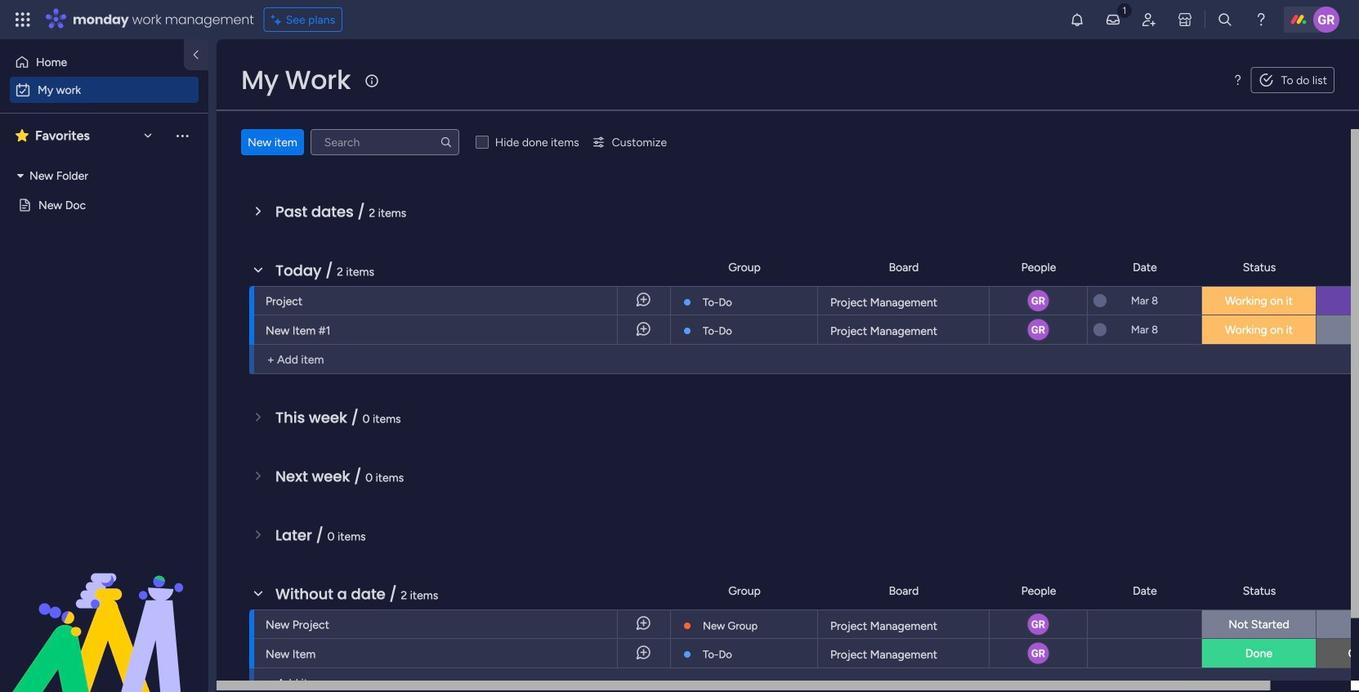 Task type: vqa. For each thing, say whether or not it's contained in the screenshot.
the topmost Option
yes



Task type: locate. For each thing, give the bounding box(es) containing it.
public board image
[[17, 197, 33, 213]]

greg robinson image
[[1026, 641, 1051, 666]]

option
[[10, 49, 174, 75], [10, 77, 199, 103]]

see plans image
[[271, 10, 286, 29]]

Filter dashboard by text search field
[[310, 129, 459, 155]]

0 vertical spatial option
[[10, 49, 174, 75]]

list box
[[0, 158, 208, 318]]

notifications image
[[1069, 11, 1086, 28]]

None search field
[[310, 129, 459, 155]]

menu image
[[1232, 74, 1245, 87]]

1 option from the top
[[10, 49, 174, 75]]

1 vertical spatial option
[[10, 77, 199, 103]]

greg robinson image
[[1314, 7, 1340, 33]]

update feed image
[[1105, 11, 1122, 28]]

search image
[[440, 136, 453, 149]]

invite members image
[[1141, 11, 1158, 28]]



Task type: describe. For each thing, give the bounding box(es) containing it.
v2 star 2 image
[[16, 126, 29, 146]]

help image
[[1253, 11, 1270, 28]]

lottie animation element
[[0, 527, 208, 692]]

favorites options image
[[174, 127, 190, 144]]

caret down image
[[17, 170, 24, 181]]

search everything image
[[1217, 11, 1234, 28]]

monday marketplace image
[[1177, 11, 1194, 28]]

lottie animation image
[[0, 527, 208, 692]]

select product image
[[15, 11, 31, 28]]

2 option from the top
[[10, 77, 199, 103]]

1 image
[[1118, 1, 1132, 19]]



